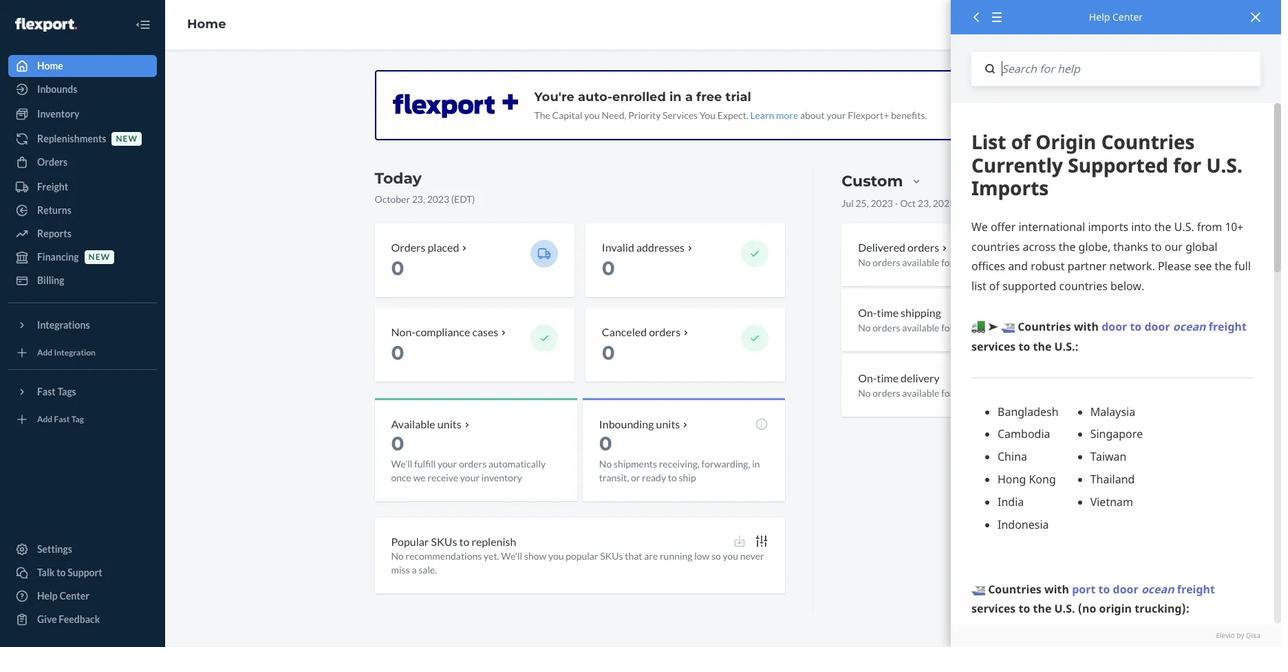 Task type: describe. For each thing, give the bounding box(es) containing it.
cases
[[472, 325, 498, 338]]

trial
[[726, 89, 752, 105]]

fast tags button
[[8, 381, 157, 403]]

0 inside 0 no shipments receiving, forwarding, in transit, or ready to ship
[[599, 432, 612, 455]]

the
[[534, 109, 550, 121]]

to inside 0 no shipments receiving, forwarding, in transit, or ready to ship
[[668, 472, 677, 483]]

on- for on-time delivery
[[858, 371, 877, 384]]

about
[[800, 109, 825, 121]]

flexport logo image
[[15, 18, 77, 31]]

benefits.
[[891, 109, 927, 121]]

placed
[[428, 241, 459, 254]]

financing
[[37, 251, 79, 263]]

1 no orders available for this selection from the top
[[858, 257, 1011, 268]]

orders inside button
[[908, 241, 939, 254]]

reports link
[[8, 223, 157, 245]]

compliance
[[416, 325, 470, 338]]

ready
[[642, 472, 666, 483]]

canceled orders
[[602, 325, 681, 338]]

shipments
[[614, 458, 657, 470]]

time for delivery
[[877, 371, 899, 384]]

talk
[[37, 567, 55, 579]]

on- for on-time shipping no orders available for this selection
[[858, 306, 877, 319]]

once
[[391, 472, 412, 483]]

0 for non-
[[391, 341, 404, 365]]

0 horizontal spatial home
[[37, 60, 63, 72]]

inbounding
[[599, 418, 654, 431]]

new for replenishments
[[116, 134, 138, 144]]

replenishments
[[37, 133, 106, 145]]

no recommendations yet. we'll show you popular skus that are running low so you never miss a sale.
[[391, 551, 764, 576]]

billing
[[37, 275, 64, 286]]

sale.
[[419, 565, 437, 576]]

add integration link
[[8, 342, 157, 364]]

today
[[375, 169, 422, 188]]

0 horizontal spatial skus
[[431, 535, 457, 548]]

help inside "link"
[[37, 590, 58, 602]]

0 vertical spatial help
[[1089, 10, 1110, 23]]

add integration
[[37, 348, 96, 358]]

canceled
[[602, 325, 647, 338]]

non-
[[391, 325, 416, 338]]

auto-
[[578, 89, 613, 105]]

by
[[1237, 631, 1245, 641]]

fast tags
[[37, 386, 76, 398]]

0 vertical spatial home link
[[187, 17, 226, 32]]

freight
[[37, 181, 68, 193]]

( inside today october 23, 2023 ( edt )
[[451, 193, 454, 205]]

ship
[[679, 472, 696, 483]]

2 horizontal spatial you
[[723, 551, 739, 563]]

show
[[524, 551, 547, 563]]

jul
[[842, 198, 854, 209]]

we'll inside 0 we'll fulfill your orders automatically once we receive your inventory
[[391, 458, 412, 470]]

1 this from the top
[[956, 257, 972, 268]]

jul 25, 2023 - oct 23, 2023 (
[[842, 198, 960, 209]]

23, inside today october 23, 2023 ( edt )
[[412, 193, 425, 205]]

integrations
[[37, 319, 90, 331]]

you're
[[534, 89, 575, 105]]

settings
[[37, 544, 72, 555]]

help center link
[[8, 586, 157, 608]]

add for add integration
[[37, 348, 52, 358]]

0 for canceled
[[602, 341, 615, 365]]

october
[[375, 193, 410, 205]]

miss
[[391, 565, 410, 576]]

popular skus to replenish
[[391, 535, 516, 548]]

orders right canceled
[[649, 325, 681, 338]]

in inside 0 no shipments receiving, forwarding, in transit, or ready to ship
[[752, 458, 760, 470]]

low
[[695, 551, 710, 563]]

learn
[[750, 109, 774, 121]]

delivered
[[858, 241, 906, 254]]

non-compliance cases
[[391, 325, 498, 338]]

recommendations
[[406, 551, 482, 563]]

inbounds link
[[8, 78, 157, 100]]

no inside on-time shipping no orders available for this selection
[[858, 322, 871, 334]]

elevio by dixa
[[1216, 631, 1261, 641]]

orders inside 0 we'll fulfill your orders automatically once we receive your inventory
[[459, 458, 487, 470]]

automatically
[[489, 458, 546, 470]]

support
[[68, 567, 102, 579]]

need,
[[602, 109, 627, 121]]

or
[[631, 472, 640, 483]]

inbounding units
[[599, 418, 680, 431]]

inventory
[[37, 108, 79, 120]]

learn more link
[[750, 109, 799, 121]]

flexport+
[[848, 109, 889, 121]]

2 horizontal spatial 2023
[[933, 198, 955, 209]]

in inside you're auto-enrolled in a free trial the capital you need, priority services you expect. learn more about your flexport+ benefits.
[[670, 89, 682, 105]]

tags
[[57, 386, 76, 398]]

3 this from the top
[[956, 387, 972, 399]]

orders for orders
[[37, 156, 68, 168]]

no inside 0 no shipments receiving, forwarding, in transit, or ready to ship
[[599, 458, 612, 470]]

we
[[413, 472, 426, 483]]

free
[[697, 89, 722, 105]]

services
[[663, 109, 698, 121]]

give feedback
[[37, 614, 100, 626]]

freight link
[[8, 176, 157, 198]]

forwarding,
[[702, 458, 750, 470]]

orders down on-time delivery
[[873, 387, 901, 399]]

no down delivered
[[858, 257, 871, 268]]

1 available from the top
[[902, 257, 940, 268]]

close navigation image
[[135, 17, 151, 33]]

running
[[660, 551, 693, 563]]



Task type: vqa. For each thing, say whether or not it's contained in the screenshot.
name to the left
no



Task type: locate. For each thing, give the bounding box(es) containing it.
a left sale.
[[412, 565, 417, 576]]

2023 inside today october 23, 2023 ( edt )
[[427, 193, 449, 205]]

0 we'll fulfill your orders automatically once we receive your inventory
[[391, 432, 546, 483]]

inbounds
[[37, 83, 77, 95]]

1 vertical spatial skus
[[600, 551, 623, 563]]

0 for orders
[[391, 257, 404, 280]]

new for financing
[[88, 252, 110, 262]]

0 vertical spatial your
[[827, 109, 846, 121]]

1 vertical spatial we'll
[[501, 551, 522, 563]]

skus up 'recommendations'
[[431, 535, 457, 548]]

2 vertical spatial your
[[460, 472, 480, 483]]

new up orders link
[[116, 134, 138, 144]]

today october 23, 2023 ( edt )
[[375, 169, 475, 205]]

0 vertical spatial we'll
[[391, 458, 412, 470]]

no up on-time delivery
[[858, 322, 871, 334]]

1 horizontal spatial to
[[459, 535, 470, 548]]

1 horizontal spatial 2023
[[871, 198, 893, 209]]

never
[[740, 551, 764, 563]]

to
[[668, 472, 677, 483], [459, 535, 470, 548], [57, 567, 66, 579]]

1 vertical spatial home link
[[8, 55, 157, 77]]

1 vertical spatial help
[[37, 590, 58, 602]]

a left free
[[685, 89, 693, 105]]

units right available
[[438, 418, 462, 431]]

1 vertical spatial selection
[[973, 322, 1011, 334]]

this inside on-time shipping no orders available for this selection
[[956, 322, 972, 334]]

on- left shipping
[[858, 306, 877, 319]]

0 horizontal spatial help
[[37, 590, 58, 602]]

help center up search search field
[[1089, 10, 1143, 23]]

Search search field
[[995, 52, 1261, 86]]

1 horizontal spatial we'll
[[501, 551, 522, 563]]

23, right the oct
[[918, 198, 931, 209]]

orders inside on-time shipping no orders available for this selection
[[873, 322, 901, 334]]

give
[[37, 614, 57, 626]]

0 vertical spatial for
[[942, 257, 954, 268]]

units
[[438, 418, 462, 431], [656, 418, 680, 431]]

available units
[[391, 418, 462, 431]]

no inside no recommendations yet. we'll show you popular skus that are running low so you never miss a sale.
[[391, 551, 404, 563]]

1 horizontal spatial your
[[460, 472, 480, 483]]

3 for from the top
[[942, 387, 954, 399]]

you right so
[[723, 551, 739, 563]]

1 vertical spatial on-
[[858, 371, 877, 384]]

home up the inbounds
[[37, 60, 63, 72]]

2 horizontal spatial to
[[668, 472, 677, 483]]

help up give
[[37, 590, 58, 602]]

time left delivery
[[877, 371, 899, 384]]

1 vertical spatial help center
[[37, 590, 89, 602]]

delivery
[[901, 371, 940, 384]]

priority
[[628, 109, 661, 121]]

no up transit,
[[599, 458, 612, 470]]

give feedback button
[[8, 609, 157, 631]]

1 on- from the top
[[858, 306, 877, 319]]

0 vertical spatial to
[[668, 472, 677, 483]]

selection inside on-time shipping no orders available for this selection
[[973, 322, 1011, 334]]

0 for invalid
[[602, 257, 615, 280]]

0 horizontal spatial we'll
[[391, 458, 412, 470]]

billing link
[[8, 270, 157, 292]]

1 units from the left
[[438, 418, 462, 431]]

so
[[712, 551, 721, 563]]

0 no shipments receiving, forwarding, in transit, or ready to ship
[[599, 432, 760, 483]]

available down shipping
[[902, 322, 940, 334]]

0 vertical spatial time
[[877, 306, 899, 319]]

1 vertical spatial orders
[[391, 241, 426, 254]]

skus left 'that'
[[600, 551, 623, 563]]

inventory
[[482, 472, 522, 483]]

you're auto-enrolled in a free trial the capital you need, priority services you expect. learn more about your flexport+ benefits.
[[534, 89, 927, 121]]

0 vertical spatial fast
[[37, 386, 56, 398]]

1 vertical spatial in
[[752, 458, 760, 470]]

2023 left -
[[871, 198, 893, 209]]

2 selection from the top
[[973, 322, 1011, 334]]

to right talk
[[57, 567, 66, 579]]

0 horizontal spatial in
[[670, 89, 682, 105]]

your inside you're auto-enrolled in a free trial the capital you need, priority services you expect. learn more about your flexport+ benefits.
[[827, 109, 846, 121]]

you right show
[[548, 551, 564, 563]]

selection
[[973, 257, 1011, 268], [973, 322, 1011, 334], [973, 387, 1011, 399]]

1 vertical spatial your
[[438, 458, 457, 470]]

0 down invalid
[[602, 257, 615, 280]]

that
[[625, 551, 642, 563]]

home link right close navigation icon
[[187, 17, 226, 32]]

0 down available
[[391, 432, 404, 455]]

1 vertical spatial for
[[942, 322, 954, 334]]

0 vertical spatial add
[[37, 348, 52, 358]]

your right "about"
[[827, 109, 846, 121]]

0 vertical spatial available
[[902, 257, 940, 268]]

available down delivery
[[902, 387, 940, 399]]

home
[[187, 17, 226, 32], [37, 60, 63, 72]]

0 horizontal spatial new
[[88, 252, 110, 262]]

for inside on-time shipping no orders available for this selection
[[942, 322, 954, 334]]

returns link
[[8, 200, 157, 222]]

1 horizontal spatial 23,
[[918, 198, 931, 209]]

in up services
[[670, 89, 682, 105]]

on-time delivery
[[858, 371, 940, 384]]

0 vertical spatial orders
[[37, 156, 68, 168]]

more
[[776, 109, 799, 121]]

2 add from the top
[[37, 415, 52, 425]]

oct
[[900, 198, 916, 209]]

0 horizontal spatial center
[[60, 590, 89, 602]]

0 horizontal spatial 2023
[[427, 193, 449, 205]]

0 down orders placed
[[391, 257, 404, 280]]

add fast tag link
[[8, 409, 157, 431]]

0 horizontal spatial (
[[451, 193, 454, 205]]

2 time from the top
[[877, 371, 899, 384]]

1 horizontal spatial orders
[[391, 241, 426, 254]]

available
[[902, 257, 940, 268], [902, 322, 940, 334], [902, 387, 940, 399]]

dixa
[[1246, 631, 1261, 641]]

fast inside add fast tag link
[[54, 415, 70, 425]]

1 add from the top
[[37, 348, 52, 358]]

1 vertical spatial fast
[[54, 415, 70, 425]]

delivered orders
[[858, 241, 939, 254]]

available down delivered orders button
[[902, 257, 940, 268]]

1 horizontal spatial a
[[685, 89, 693, 105]]

-
[[895, 198, 898, 209]]

tag
[[71, 415, 84, 425]]

help center
[[1089, 10, 1143, 23], [37, 590, 89, 602]]

reports
[[37, 228, 71, 239]]

1 horizontal spatial in
[[752, 458, 760, 470]]

no up 'miss'
[[391, 551, 404, 563]]

on- inside on-time shipping no orders available for this selection
[[858, 306, 877, 319]]

time
[[877, 306, 899, 319], [877, 371, 899, 384]]

2 units from the left
[[656, 418, 680, 431]]

we'll right yet.
[[501, 551, 522, 563]]

no orders available for this selection down delivered orders button
[[858, 257, 1011, 268]]

settings link
[[8, 539, 157, 561]]

0 horizontal spatial 23,
[[412, 193, 425, 205]]

0 horizontal spatial home link
[[8, 55, 157, 77]]

time left shipping
[[877, 306, 899, 319]]

shipping
[[901, 306, 941, 319]]

1 vertical spatial no orders available for this selection
[[858, 387, 1011, 399]]

addresses
[[637, 241, 685, 254]]

2023 right the oct
[[933, 198, 955, 209]]

home link
[[187, 17, 226, 32], [8, 55, 157, 77]]

0 vertical spatial home
[[187, 17, 226, 32]]

no down on-time delivery
[[858, 387, 871, 399]]

on-
[[858, 306, 877, 319], [858, 371, 877, 384]]

time for shipping
[[877, 306, 899, 319]]

you inside you're auto-enrolled in a free trial the capital you need, priority services you expect. learn more about your flexport+ benefits.
[[584, 109, 600, 121]]

talk to support
[[37, 567, 102, 579]]

orders
[[37, 156, 68, 168], [391, 241, 426, 254]]

0 horizontal spatial you
[[548, 551, 564, 563]]

no orders available for this selection down delivery
[[858, 387, 1011, 399]]

available
[[391, 418, 435, 431]]

23, right october
[[412, 193, 425, 205]]

( left )
[[451, 193, 454, 205]]

feedback
[[59, 614, 100, 626]]

0 vertical spatial selection
[[973, 257, 1011, 268]]

your up receive
[[438, 458, 457, 470]]

orders link
[[8, 151, 157, 173]]

add down fast tags
[[37, 415, 52, 425]]

fast inside fast tags dropdown button
[[37, 386, 56, 398]]

time inside on-time shipping no orders available for this selection
[[877, 306, 899, 319]]

skus inside no recommendations yet. we'll show you popular skus that are running low so you never miss a sale.
[[600, 551, 623, 563]]

orders right delivered
[[908, 241, 939, 254]]

talk to support button
[[8, 562, 157, 584]]

0 vertical spatial this
[[956, 257, 972, 268]]

your right receive
[[460, 472, 480, 483]]

orders placed
[[391, 241, 459, 254]]

orders for orders placed
[[391, 241, 426, 254]]

0 vertical spatial no orders available for this selection
[[858, 257, 1011, 268]]

home right close navigation icon
[[187, 17, 226, 32]]

custom
[[842, 172, 903, 191]]

0 vertical spatial a
[[685, 89, 693, 105]]

help center inside "link"
[[37, 590, 89, 602]]

3 selection from the top
[[973, 387, 1011, 399]]

1 time from the top
[[877, 306, 899, 319]]

returns
[[37, 204, 71, 216]]

0 down non-
[[391, 341, 404, 365]]

in
[[670, 89, 682, 105], [752, 458, 760, 470]]

center down talk to support
[[60, 590, 89, 602]]

elevio by dixa link
[[972, 631, 1261, 641]]

0 down canceled
[[602, 341, 615, 365]]

1 vertical spatial center
[[60, 590, 89, 602]]

you
[[700, 109, 716, 121]]

we'll up 'once'
[[391, 458, 412, 470]]

25,
[[856, 198, 869, 209]]

2 no orders available for this selection from the top
[[858, 387, 1011, 399]]

inventory link
[[8, 103, 157, 125]]

to up 'recommendations'
[[459, 535, 470, 548]]

orders up on-time delivery
[[873, 322, 901, 334]]

0 horizontal spatial units
[[438, 418, 462, 431]]

0 vertical spatial help center
[[1089, 10, 1143, 23]]

1 selection from the top
[[973, 257, 1011, 268]]

add for add fast tag
[[37, 415, 52, 425]]

( right the oct
[[957, 198, 960, 209]]

2 horizontal spatial your
[[827, 109, 846, 121]]

a inside no recommendations yet. we'll show you popular skus that are running low so you never miss a sale.
[[412, 565, 417, 576]]

fast left tags
[[37, 386, 56, 398]]

0 vertical spatial in
[[670, 89, 682, 105]]

2 vertical spatial to
[[57, 567, 66, 579]]

2 this from the top
[[956, 322, 972, 334]]

1 horizontal spatial center
[[1113, 10, 1143, 23]]

0 vertical spatial new
[[116, 134, 138, 144]]

orders
[[908, 241, 939, 254], [873, 257, 901, 268], [873, 322, 901, 334], [649, 325, 681, 338], [873, 387, 901, 399], [459, 458, 487, 470]]

1 vertical spatial a
[[412, 565, 417, 576]]

0 horizontal spatial your
[[438, 458, 457, 470]]

available inside on-time shipping no orders available for this selection
[[902, 322, 940, 334]]

0 horizontal spatial to
[[57, 567, 66, 579]]

a inside you're auto-enrolled in a free trial the capital you need, priority services you expect. learn more about your flexport+ benefits.
[[685, 89, 693, 105]]

0 horizontal spatial orders
[[37, 156, 68, 168]]

0 vertical spatial center
[[1113, 10, 1143, 23]]

1 horizontal spatial home link
[[187, 17, 226, 32]]

add fast tag
[[37, 415, 84, 425]]

in right forwarding,
[[752, 458, 760, 470]]

)
[[472, 193, 475, 205]]

add left integration
[[37, 348, 52, 358]]

we'll inside no recommendations yet. we'll show you popular skus that are running low so you never miss a sale.
[[501, 551, 522, 563]]

center up search search field
[[1113, 10, 1143, 23]]

1 horizontal spatial new
[[116, 134, 138, 144]]

transit,
[[599, 472, 629, 483]]

help center up give feedback
[[37, 590, 89, 602]]

enrolled
[[613, 89, 666, 105]]

add
[[37, 348, 52, 358], [37, 415, 52, 425]]

1 vertical spatial new
[[88, 252, 110, 262]]

expect.
[[718, 109, 749, 121]]

0
[[391, 257, 404, 280], [602, 257, 615, 280], [391, 341, 404, 365], [602, 341, 615, 365], [391, 432, 404, 455], [599, 432, 612, 455]]

orders up freight
[[37, 156, 68, 168]]

orders down delivered
[[873, 257, 901, 268]]

1 horizontal spatial you
[[584, 109, 600, 121]]

1 vertical spatial available
[[902, 322, 940, 334]]

1 vertical spatial home
[[37, 60, 63, 72]]

0 vertical spatial skus
[[431, 535, 457, 548]]

0 vertical spatial on-
[[858, 306, 877, 319]]

2 vertical spatial selection
[[973, 387, 1011, 399]]

replenish
[[472, 535, 516, 548]]

1 for from the top
[[942, 257, 954, 268]]

on- left delivery
[[858, 371, 877, 384]]

integration
[[54, 348, 96, 358]]

2 vertical spatial available
[[902, 387, 940, 399]]

1 vertical spatial time
[[877, 371, 899, 384]]

3 available from the top
[[902, 387, 940, 399]]

0 horizontal spatial help center
[[37, 590, 89, 602]]

2 for from the top
[[942, 322, 954, 334]]

1 horizontal spatial home
[[187, 17, 226, 32]]

edt
[[454, 193, 472, 205]]

invalid addresses
[[602, 241, 685, 254]]

2023
[[427, 193, 449, 205], [871, 198, 893, 209], [933, 198, 955, 209]]

orders left placed
[[391, 241, 426, 254]]

2 vertical spatial this
[[956, 387, 972, 399]]

you down auto-
[[584, 109, 600, 121]]

help up search search field
[[1089, 10, 1110, 23]]

no orders available for this selection
[[858, 257, 1011, 268], [858, 387, 1011, 399]]

fast left "tag"
[[54, 415, 70, 425]]

1 vertical spatial to
[[459, 535, 470, 548]]

0 horizontal spatial a
[[412, 565, 417, 576]]

2023 left edt
[[427, 193, 449, 205]]

1 vertical spatial add
[[37, 415, 52, 425]]

integrations button
[[8, 315, 157, 337]]

units for available units
[[438, 418, 462, 431]]

this
[[956, 257, 972, 268], [956, 322, 972, 334], [956, 387, 972, 399]]

1 horizontal spatial (
[[957, 198, 960, 209]]

units up 0 no shipments receiving, forwarding, in transit, or ready to ship at bottom
[[656, 418, 680, 431]]

2 on- from the top
[[858, 371, 877, 384]]

help
[[1089, 10, 1110, 23], [37, 590, 58, 602]]

invalid
[[602, 241, 634, 254]]

0 inside 0 we'll fulfill your orders automatically once we receive your inventory
[[391, 432, 404, 455]]

1 horizontal spatial skus
[[600, 551, 623, 563]]

2 vertical spatial for
[[942, 387, 954, 399]]

to inside button
[[57, 567, 66, 579]]

center inside "link"
[[60, 590, 89, 602]]

to left ship
[[668, 472, 677, 483]]

units for inbounding units
[[656, 418, 680, 431]]

yet.
[[484, 551, 499, 563]]

1 horizontal spatial help center
[[1089, 10, 1143, 23]]

new down reports link
[[88, 252, 110, 262]]

2 available from the top
[[902, 322, 940, 334]]

1 horizontal spatial units
[[656, 418, 680, 431]]

1 vertical spatial this
[[956, 322, 972, 334]]

delivered orders button
[[858, 240, 950, 256]]

0 down inbounding
[[599, 432, 612, 455]]

1 horizontal spatial help
[[1089, 10, 1110, 23]]

a
[[685, 89, 693, 105], [412, 565, 417, 576]]

home link up inbounds link
[[8, 55, 157, 77]]

orders up inventory at the left bottom of page
[[459, 458, 487, 470]]



